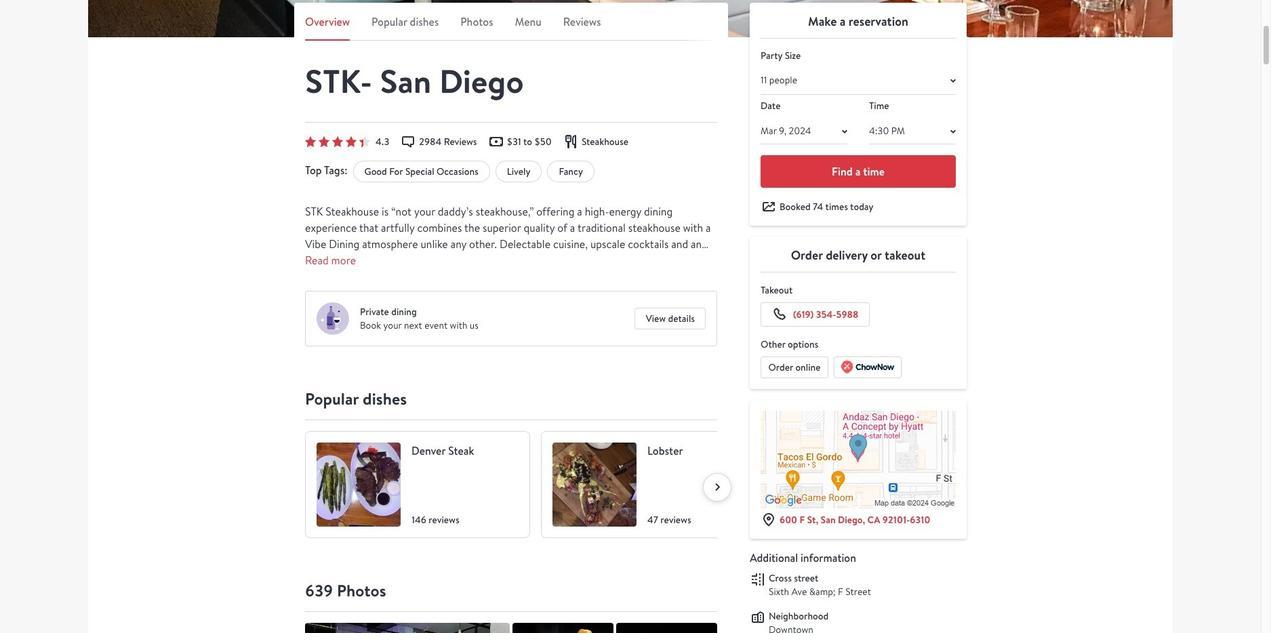 Task type: vqa. For each thing, say whether or not it's contained in the screenshot.
Google Map for STK- San Diego image
yes



Task type: locate. For each thing, give the bounding box(es) containing it.
tab list
[[305, 14, 718, 41]]

lobster image
[[553, 443, 637, 527]]

stk- san diego, san diego, ca image
[[88, 0, 1174, 37], [305, 624, 510, 634], [513, 624, 614, 634], [617, 624, 718, 634]]



Task type: describe. For each thing, give the bounding box(es) containing it.
denver steak image
[[317, 443, 401, 527]]

google map for stk- san diego image
[[761, 411, 956, 509]]

logo image for chownow image
[[841, 361, 895, 375]]

4.3 stars image
[[305, 136, 370, 147]]

private dining image
[[317, 303, 349, 335]]



